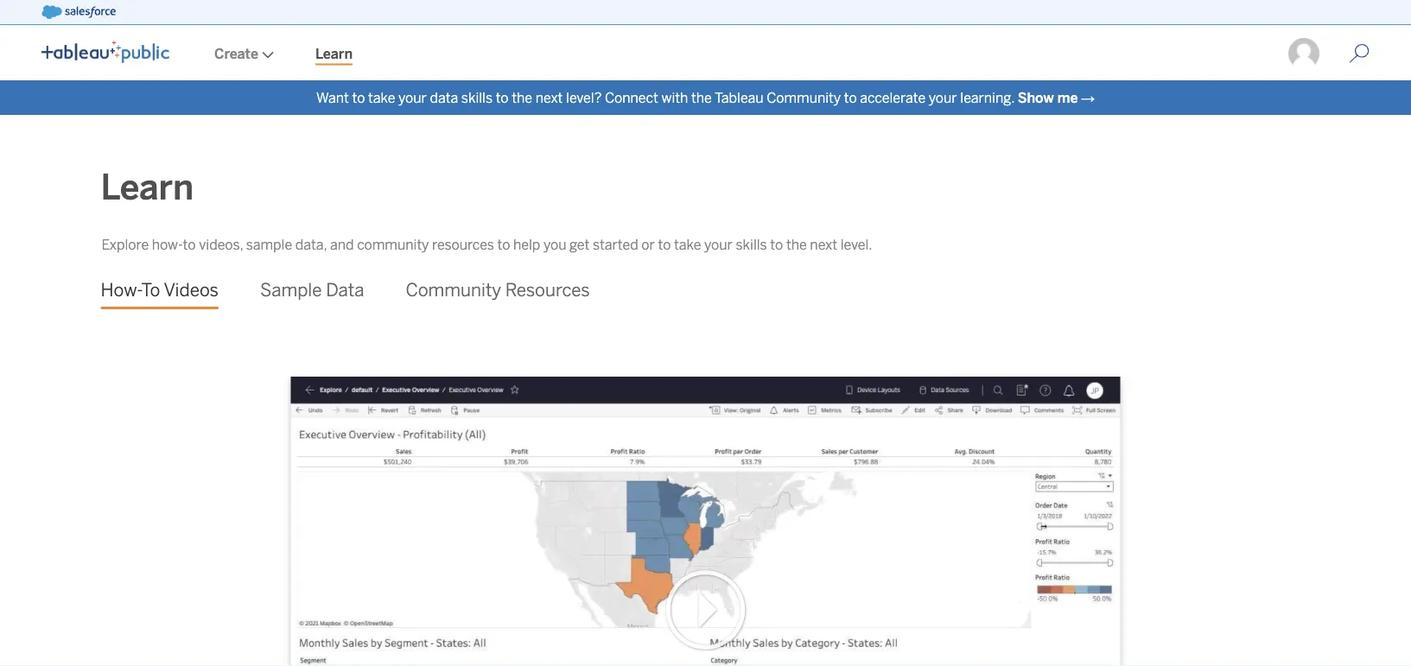 Task type: describe. For each thing, give the bounding box(es) containing it.
1 horizontal spatial learn
[[316, 45, 353, 62]]

connect
[[605, 89, 659, 106]]

to left videos,
[[183, 236, 196, 253]]

0 vertical spatial skills
[[461, 89, 493, 106]]

resources
[[432, 236, 494, 253]]

0 horizontal spatial the
[[512, 89, 533, 106]]

1 vertical spatial learn
[[101, 167, 194, 208]]

level.
[[841, 236, 873, 253]]

to right data
[[496, 89, 509, 106]]

0 vertical spatial community
[[767, 89, 841, 106]]

to
[[141, 280, 160, 301]]

resources
[[505, 280, 590, 301]]

started
[[593, 236, 639, 253]]

and
[[330, 236, 354, 253]]

community resources
[[406, 280, 590, 301]]

data,
[[295, 236, 327, 253]]

how-to videos
[[101, 280, 219, 301]]

to right or
[[658, 236, 671, 253]]

tableau
[[715, 89, 764, 106]]

videos
[[164, 280, 219, 301]]

show
[[1018, 89, 1054, 106]]

community resources link
[[406, 267, 590, 315]]

show me link
[[1018, 89, 1078, 106]]

0 horizontal spatial your
[[399, 89, 427, 106]]

learning.
[[961, 89, 1015, 106]]

or
[[642, 236, 655, 253]]

data
[[430, 89, 458, 106]]



Task type: vqa. For each thing, say whether or not it's contained in the screenshot.
Add Favorite "button"
no



Task type: locate. For each thing, give the bounding box(es) containing it.
to left level.
[[770, 236, 783, 253]]

0 vertical spatial next
[[536, 89, 563, 106]]

explore
[[102, 236, 149, 253]]

1 horizontal spatial the
[[692, 89, 712, 106]]

learn
[[316, 45, 353, 62], [101, 167, 194, 208]]

salesforce logo image
[[41, 5, 116, 19]]

me
[[1058, 89, 1078, 106]]

1 horizontal spatial your
[[705, 236, 733, 253]]

take right the want in the left of the page
[[368, 89, 395, 106]]

how-to videos link
[[101, 267, 219, 315]]

0 horizontal spatial next
[[536, 89, 563, 106]]

tara.schultz image
[[1287, 36, 1322, 71]]

the
[[512, 89, 533, 106], [692, 89, 712, 106], [787, 236, 807, 253]]

to left accelerate
[[844, 89, 857, 106]]

to left "help"
[[497, 236, 510, 253]]

sample data link
[[260, 267, 364, 315]]

2 horizontal spatial the
[[787, 236, 807, 253]]

learn up how-
[[101, 167, 194, 208]]

level?
[[566, 89, 602, 106]]

help
[[513, 236, 541, 253]]

skills
[[461, 89, 493, 106], [736, 236, 767, 253]]

0 horizontal spatial skills
[[461, 89, 493, 106]]

your for explore how-to videos, sample data, and community resources to help you get started or to take your skills to the next level.
[[705, 236, 733, 253]]

the right with
[[692, 89, 712, 106]]

logo image
[[41, 41, 169, 63]]

to right the want in the left of the page
[[352, 89, 365, 106]]

1 horizontal spatial skills
[[736, 236, 767, 253]]

0 vertical spatial learn
[[316, 45, 353, 62]]

your right or
[[705, 236, 733, 253]]

with
[[662, 89, 688, 106]]

community right the tableau
[[767, 89, 841, 106]]

explore how-to videos, sample data, and community resources to help you get started or to take your skills to the next level.
[[102, 236, 873, 253]]

1 vertical spatial take
[[674, 236, 701, 253]]

1 vertical spatial skills
[[736, 236, 767, 253]]

1 horizontal spatial community
[[767, 89, 841, 106]]

your left 'learning.'
[[929, 89, 958, 106]]

how-
[[152, 236, 183, 253]]

your left data
[[399, 89, 427, 106]]

0 horizontal spatial community
[[406, 280, 501, 301]]

to
[[352, 89, 365, 106], [496, 89, 509, 106], [844, 89, 857, 106], [183, 236, 196, 253], [497, 236, 510, 253], [658, 236, 671, 253], [770, 236, 783, 253]]

1 vertical spatial community
[[406, 280, 501, 301]]

0 horizontal spatial take
[[368, 89, 395, 106]]

create
[[214, 45, 258, 62]]

how-
[[101, 280, 141, 301]]

community
[[357, 236, 429, 253]]

sample
[[246, 236, 292, 253]]

accelerate
[[860, 89, 926, 106]]

go to search image
[[1329, 43, 1391, 64]]

your for want to take your data skills to the next level? connect with the tableau community to accelerate your learning. show me →
[[929, 89, 958, 106]]

0 vertical spatial take
[[368, 89, 395, 106]]

take
[[368, 89, 395, 106], [674, 236, 701, 253]]

want
[[316, 89, 349, 106]]

the left level.
[[787, 236, 807, 253]]

→
[[1081, 89, 1095, 106]]

videos,
[[199, 236, 243, 253]]

next
[[536, 89, 563, 106], [810, 236, 838, 253]]

the left level? on the top of page
[[512, 89, 533, 106]]

take right or
[[674, 236, 701, 253]]

next left level? on the top of page
[[536, 89, 563, 106]]

you
[[544, 236, 567, 253]]

1 horizontal spatial next
[[810, 236, 838, 253]]

get
[[570, 236, 590, 253]]

learn link
[[295, 27, 373, 80]]

community down resources
[[406, 280, 501, 301]]

want to take your data skills to the next level? connect with the tableau community to accelerate your learning. show me →
[[316, 89, 1095, 106]]

2 horizontal spatial your
[[929, 89, 958, 106]]

next left level.
[[810, 236, 838, 253]]

1 horizontal spatial take
[[674, 236, 701, 253]]

sample data
[[260, 280, 364, 301]]

sample
[[260, 280, 322, 301]]

data
[[326, 280, 364, 301]]

create button
[[194, 27, 295, 80]]

1 vertical spatial next
[[810, 236, 838, 253]]

your
[[399, 89, 427, 106], [929, 89, 958, 106], [705, 236, 733, 253]]

community
[[767, 89, 841, 106], [406, 280, 501, 301]]

0 horizontal spatial learn
[[101, 167, 194, 208]]

learn up the want in the left of the page
[[316, 45, 353, 62]]



